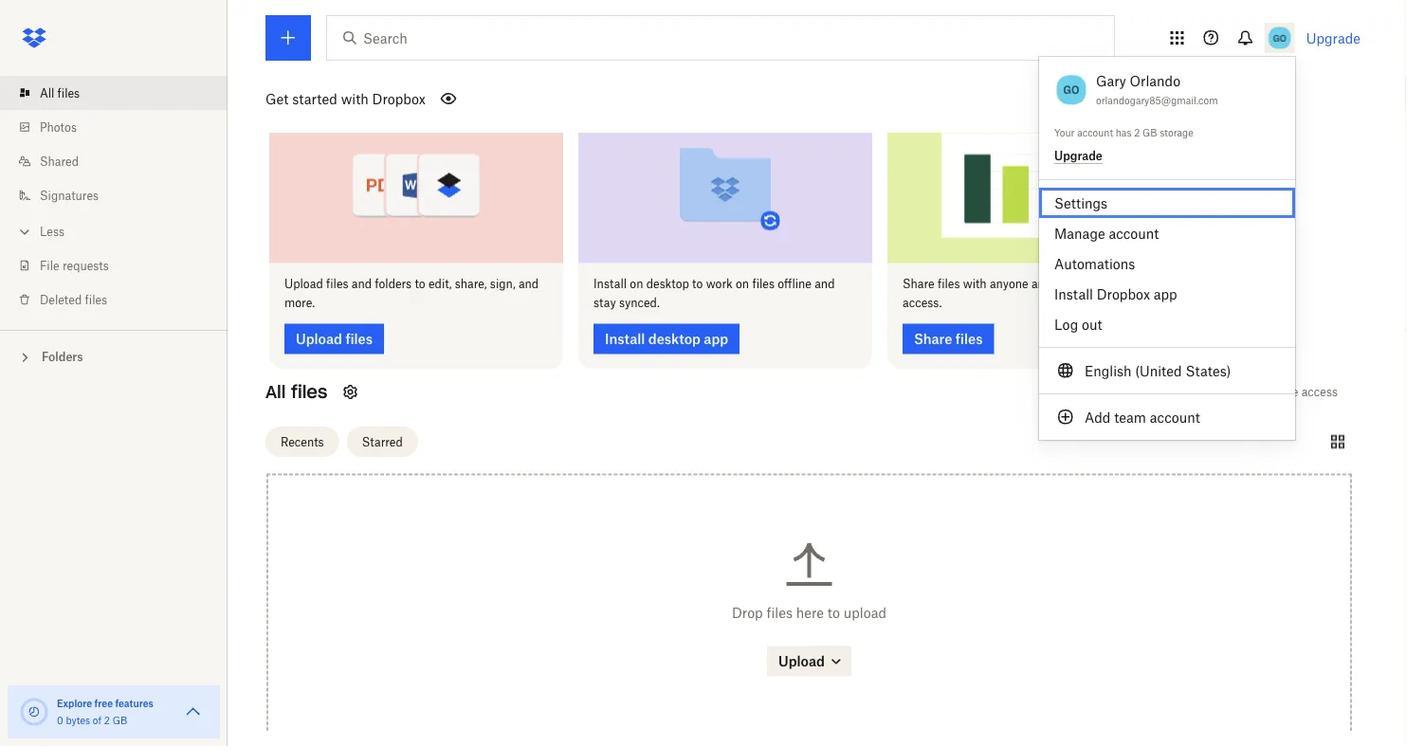 Task type: vqa. For each thing, say whether or not it's contained in the screenshot.
Français (Canada)
no



Task type: describe. For each thing, give the bounding box(es) containing it.
less
[[40, 224, 65, 239]]

orlando
[[1130, 73, 1181, 89]]

view
[[1134, 277, 1158, 292]]

shared
[[40, 154, 79, 168]]

explore free features 0 bytes of 2 gb
[[57, 698, 154, 727]]

anyone
[[990, 277, 1029, 292]]

upload
[[844, 605, 887, 622]]

files right deleted
[[85, 293, 107, 307]]

storage
[[1160, 127, 1194, 138]]

account menu image
[[1265, 23, 1295, 53]]

here
[[796, 605, 824, 622]]

edit,
[[429, 277, 452, 292]]

share
[[903, 277, 935, 292]]

gary
[[1096, 73, 1127, 89]]

dropbox image
[[15, 19, 53, 57]]

account for your
[[1078, 127, 1113, 138]]

2 vertical spatial account
[[1150, 409, 1201, 425]]

started
[[292, 91, 337, 107]]

automations link
[[1039, 248, 1296, 279]]

install for install on desktop to work on files offline and stay synced.
[[594, 277, 627, 292]]

drop files here to upload
[[732, 605, 887, 622]]

recents
[[281, 435, 324, 450]]

install dropbox app
[[1055, 286, 1178, 302]]

desktop
[[647, 277, 689, 292]]

share files with anyone and control edit or view access.
[[903, 277, 1158, 311]]

deleted files
[[40, 293, 107, 307]]

edit
[[1096, 277, 1116, 292]]

offline
[[778, 277, 812, 292]]

1 horizontal spatial upgrade
[[1307, 30, 1361, 46]]

2 on from the left
[[736, 277, 749, 292]]

all files inside all files 'link'
[[40, 86, 80, 100]]

out
[[1082, 316, 1103, 332]]

drop
[[732, 605, 763, 622]]

1 vertical spatial dropbox
[[1097, 286, 1150, 302]]

automations
[[1055, 256, 1136, 272]]

access
[[1302, 386, 1338, 400]]

orlandogary85@gmail.com
[[1096, 95, 1218, 107]]

stay
[[594, 296, 616, 311]]

has
[[1116, 127, 1132, 138]]

(united
[[1136, 363, 1182, 379]]

1 on from the left
[[630, 277, 643, 292]]

team
[[1115, 409, 1147, 425]]

only
[[1223, 386, 1248, 400]]

your
[[1055, 127, 1075, 138]]

upload
[[285, 277, 323, 292]]

add team account link
[[1039, 402, 1296, 432]]

app
[[1154, 286, 1178, 302]]

with for files
[[963, 277, 987, 292]]

upgrade button
[[1055, 149, 1103, 164]]

1 vertical spatial all files
[[266, 382, 328, 404]]

and inside the install on desktop to work on files offline and stay synced.
[[815, 277, 835, 292]]

all files link
[[15, 76, 228, 110]]

files inside the install on desktop to work on files offline and stay synced.
[[752, 277, 775, 292]]

settings
[[1055, 195, 1108, 211]]

only you have access
[[1223, 386, 1338, 400]]

recents button
[[266, 427, 339, 458]]

add
[[1085, 409, 1111, 425]]

install for install dropbox app
[[1055, 286, 1093, 302]]

folders
[[42, 350, 83, 364]]

quota usage element
[[19, 697, 49, 727]]

manage
[[1055, 225, 1106, 241]]

files inside the upload files and folders to edit, share, sign, and more.
[[326, 277, 349, 292]]

file
[[40, 258, 59, 273]]

of
[[93, 715, 102, 727]]

2 and from the left
[[519, 277, 539, 292]]

features
[[115, 698, 154, 709]]

go button
[[1055, 70, 1089, 110]]



Task type: locate. For each thing, give the bounding box(es) containing it.
files right upload
[[326, 277, 349, 292]]

all inside 'link'
[[40, 86, 54, 100]]

add team account
[[1085, 409, 1201, 425]]

go
[[1064, 83, 1080, 97]]

folders
[[375, 277, 412, 292]]

0 vertical spatial all files
[[40, 86, 80, 100]]

all files list item
[[0, 76, 228, 110]]

3 and from the left
[[815, 277, 835, 292]]

1 horizontal spatial all files
[[266, 382, 328, 404]]

upload files and folders to edit, share, sign, and more.
[[285, 277, 539, 311]]

list containing all files
[[0, 64, 228, 330]]

1 horizontal spatial install
[[1055, 286, 1093, 302]]

signatures link
[[15, 178, 228, 212]]

explore
[[57, 698, 92, 709]]

to
[[415, 277, 426, 292], [692, 277, 703, 292], [828, 605, 840, 622]]

upgrade down your
[[1055, 149, 1103, 163]]

log out
[[1055, 316, 1103, 332]]

install
[[594, 277, 627, 292], [1055, 286, 1093, 302]]

all up photos
[[40, 86, 54, 100]]

english
[[1085, 363, 1132, 379]]

control
[[1055, 277, 1093, 292]]

0 vertical spatial account
[[1078, 127, 1113, 138]]

2
[[1134, 127, 1140, 138], [104, 715, 110, 727]]

less image
[[15, 222, 34, 241]]

manage account
[[1055, 225, 1159, 241]]

or
[[1120, 277, 1130, 292]]

1 horizontal spatial on
[[736, 277, 749, 292]]

work
[[706, 277, 733, 292]]

account right team at the bottom of the page
[[1150, 409, 1201, 425]]

and
[[352, 277, 372, 292], [519, 277, 539, 292], [815, 277, 835, 292], [1032, 277, 1052, 292]]

account for manage
[[1109, 225, 1159, 241]]

upgrade right account menu 'image'
[[1307, 30, 1361, 46]]

1 horizontal spatial to
[[692, 277, 703, 292]]

dropbox right started
[[372, 91, 426, 107]]

with right started
[[341, 91, 369, 107]]

1 vertical spatial account
[[1109, 225, 1159, 241]]

to inside the install on desktop to work on files offline and stay synced.
[[692, 277, 703, 292]]

install inside the install on desktop to work on files offline and stay synced.
[[594, 277, 627, 292]]

upgrade
[[1307, 30, 1361, 46], [1055, 149, 1103, 163]]

to for drop files here to upload
[[828, 605, 840, 622]]

account left has
[[1078, 127, 1113, 138]]

all files up photos
[[40, 86, 80, 100]]

on
[[630, 277, 643, 292], [736, 277, 749, 292]]

gb inside explore free features 0 bytes of 2 gb
[[113, 715, 127, 727]]

files up photos
[[57, 86, 80, 100]]

choose a language: image
[[1055, 359, 1077, 382]]

to right here
[[828, 605, 840, 622]]

0 horizontal spatial to
[[415, 277, 426, 292]]

dropbox down automations
[[1097, 286, 1150, 302]]

files up recents button
[[291, 382, 328, 404]]

deleted
[[40, 293, 82, 307]]

0
[[57, 715, 63, 727]]

on up synced.
[[630, 277, 643, 292]]

install up log out
[[1055, 286, 1093, 302]]

2 horizontal spatial to
[[828, 605, 840, 622]]

0 horizontal spatial dropbox
[[372, 91, 426, 107]]

1 vertical spatial upgrade
[[1055, 149, 1103, 163]]

file requests
[[40, 258, 109, 273]]

folders button
[[0, 342, 228, 370]]

with for started
[[341, 91, 369, 107]]

0 vertical spatial upgrade
[[1307, 30, 1361, 46]]

manage account link
[[1039, 218, 1296, 248]]

1 horizontal spatial dropbox
[[1097, 286, 1150, 302]]

account
[[1078, 127, 1113, 138], [1109, 225, 1159, 241], [1150, 409, 1201, 425]]

english (united states) menu item
[[1039, 356, 1296, 386]]

get
[[266, 91, 289, 107]]

shared link
[[15, 144, 228, 178]]

0 horizontal spatial gb
[[113, 715, 127, 727]]

0 horizontal spatial all
[[40, 86, 54, 100]]

requests
[[63, 258, 109, 273]]

with inside the share files with anyone and control edit or view access.
[[963, 277, 987, 292]]

1 horizontal spatial gb
[[1143, 127, 1158, 138]]

0 horizontal spatial install
[[594, 277, 627, 292]]

states)
[[1186, 363, 1231, 379]]

get started with dropbox
[[266, 91, 426, 107]]

have
[[1274, 386, 1299, 400]]

1 horizontal spatial 2
[[1134, 127, 1140, 138]]

signatures
[[40, 188, 99, 202]]

to for install on desktop to work on files offline and stay synced.
[[692, 277, 703, 292]]

gb
[[1143, 127, 1158, 138], [113, 715, 127, 727]]

0 vertical spatial 2
[[1134, 127, 1140, 138]]

with
[[341, 91, 369, 107], [963, 277, 987, 292]]

files left here
[[767, 605, 793, 622]]

0 horizontal spatial on
[[630, 277, 643, 292]]

file requests link
[[15, 248, 228, 283]]

0 vertical spatial all
[[40, 86, 54, 100]]

all files
[[40, 86, 80, 100], [266, 382, 328, 404]]

0 horizontal spatial all files
[[40, 86, 80, 100]]

with left anyone on the right of the page
[[963, 277, 987, 292]]

deleted files link
[[15, 283, 228, 317]]

log
[[1055, 316, 1079, 332]]

1 vertical spatial gb
[[113, 715, 127, 727]]

list
[[0, 64, 228, 330]]

2 inside explore free features 0 bytes of 2 gb
[[104, 715, 110, 727]]

and left control
[[1032, 277, 1052, 292]]

more.
[[285, 296, 315, 311]]

0 vertical spatial with
[[341, 91, 369, 107]]

0 horizontal spatial upgrade
[[1055, 149, 1103, 163]]

and right "sign,"
[[519, 277, 539, 292]]

files left offline
[[752, 277, 775, 292]]

1 and from the left
[[352, 277, 372, 292]]

gary orlando orlandogary85@gmail.com
[[1096, 73, 1218, 107]]

upgrade link
[[1307, 30, 1361, 46]]

files right share
[[938, 277, 960, 292]]

and right offline
[[815, 277, 835, 292]]

english (united states)
[[1085, 363, 1231, 379]]

gb down features
[[113, 715, 127, 727]]

4 and from the left
[[1032, 277, 1052, 292]]

to inside the upload files and folders to edit, share, sign, and more.
[[415, 277, 426, 292]]

to left edit, at the left of page
[[415, 277, 426, 292]]

1 vertical spatial all
[[266, 382, 286, 404]]

0 horizontal spatial 2
[[104, 715, 110, 727]]

photos
[[40, 120, 77, 134]]

sign,
[[490, 277, 516, 292]]

files inside 'link'
[[57, 86, 80, 100]]

and inside the share files with anyone and control edit or view access.
[[1032, 277, 1052, 292]]

0 horizontal spatial with
[[341, 91, 369, 107]]

account up automations link
[[1109, 225, 1159, 241]]

share,
[[455, 277, 487, 292]]

all
[[40, 86, 54, 100], [266, 382, 286, 404]]

2 right of
[[104, 715, 110, 727]]

gb right has
[[1143, 127, 1158, 138]]

bytes
[[66, 715, 90, 727]]

synced.
[[619, 296, 660, 311]]

install on desktop to work on files offline and stay synced.
[[594, 277, 835, 311]]

log out link
[[1039, 309, 1296, 340]]

on right work at the top of page
[[736, 277, 749, 292]]

2 right has
[[1134, 127, 1140, 138]]

to left work at the top of page
[[692, 277, 703, 292]]

all up recents button
[[266, 382, 286, 404]]

starred button
[[347, 427, 418, 458]]

all files up recents button
[[266, 382, 328, 404]]

1 vertical spatial with
[[963, 277, 987, 292]]

free
[[94, 698, 113, 709]]

files inside the share files with anyone and control edit or view access.
[[938, 277, 960, 292]]

install up stay
[[594, 277, 627, 292]]

0 vertical spatial dropbox
[[372, 91, 426, 107]]

0 vertical spatial gb
[[1143, 127, 1158, 138]]

photos link
[[15, 110, 228, 144]]

your account has 2 gb storage
[[1055, 127, 1194, 138]]

and left "folders"
[[352, 277, 372, 292]]

1 horizontal spatial all
[[266, 382, 286, 404]]

starred
[[362, 435, 403, 450]]

you
[[1251, 386, 1271, 400]]

access.
[[903, 296, 942, 311]]

1 horizontal spatial with
[[963, 277, 987, 292]]

files
[[57, 86, 80, 100], [326, 277, 349, 292], [752, 277, 775, 292], [938, 277, 960, 292], [85, 293, 107, 307], [291, 382, 328, 404], [767, 605, 793, 622]]

settings link
[[1039, 188, 1296, 218]]

1 vertical spatial 2
[[104, 715, 110, 727]]



